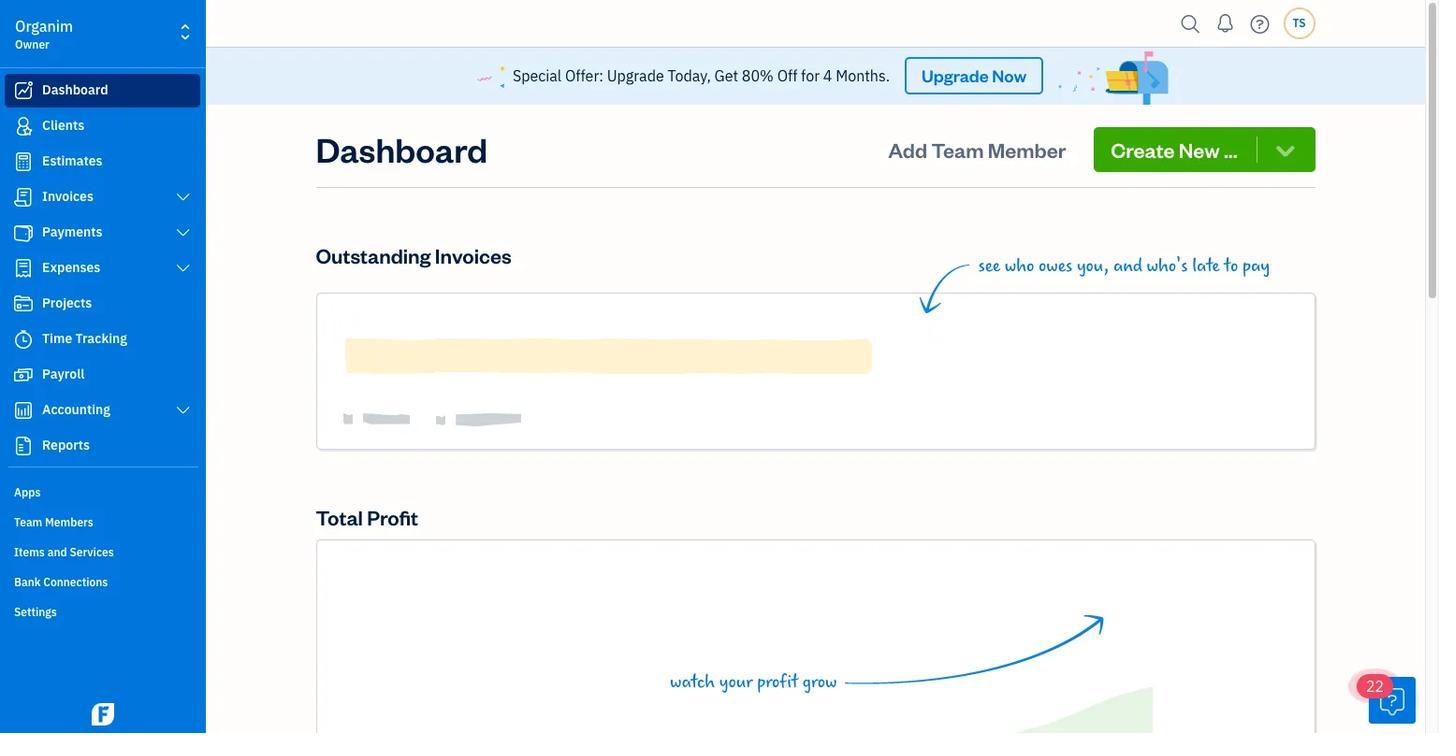 Task type: describe. For each thing, give the bounding box(es) containing it.
resource center badge image
[[1369, 678, 1416, 724]]

clients
[[42, 117, 84, 134]]

1 vertical spatial dashboard
[[316, 127, 488, 171]]

months.
[[836, 67, 890, 85]]

upgrade now link
[[905, 57, 1044, 95]]

apps
[[14, 486, 41, 500]]

ts
[[1293, 16, 1306, 30]]

report image
[[12, 437, 35, 456]]

bank connections
[[14, 576, 108, 590]]

off
[[777, 67, 798, 85]]

now
[[992, 65, 1027, 86]]

dashboard image
[[12, 81, 35, 100]]

member
[[988, 136, 1066, 163]]

and inside main element
[[47, 546, 67, 560]]

team inside button
[[931, 136, 984, 163]]

today,
[[668, 67, 711, 85]]

client image
[[12, 117, 35, 136]]

4
[[823, 67, 832, 85]]

bank
[[14, 576, 41, 590]]

you,
[[1077, 255, 1109, 277]]

search image
[[1176, 10, 1206, 38]]

ts button
[[1283, 7, 1315, 39]]

owner
[[15, 37, 49, 51]]

1 vertical spatial invoices
[[435, 242, 512, 268]]

payment image
[[12, 224, 35, 242]]

clients link
[[5, 109, 200, 143]]

apps link
[[5, 478, 200, 506]]

invoice image
[[12, 188, 35, 207]]

organim owner
[[15, 17, 73, 51]]

chevron large down image for accounting
[[175, 403, 192, 418]]

add
[[888, 136, 927, 163]]

time
[[42, 330, 72, 347]]

estimates link
[[5, 145, 200, 179]]

payroll link
[[5, 358, 200, 392]]

dashboard inside "link"
[[42, 81, 108, 98]]

dashboard link
[[5, 74, 200, 108]]

to
[[1224, 255, 1238, 277]]

settings
[[14, 605, 57, 619]]

timer image
[[12, 330, 35, 349]]

items
[[14, 546, 45, 560]]

team inside main element
[[14, 516, 42, 530]]

1 horizontal spatial upgrade
[[922, 65, 989, 86]]

chevron large down image for invoices
[[175, 190, 192, 205]]

add team member
[[888, 136, 1066, 163]]

freshbooks image
[[88, 704, 118, 726]]

late
[[1192, 255, 1220, 277]]

special offer: upgrade today, get 80% off for 4 months.
[[513, 67, 890, 85]]

create new …
[[1111, 136, 1238, 163]]

outstanding
[[316, 242, 431, 268]]

total profit
[[316, 504, 418, 530]]

80%
[[742, 67, 774, 85]]

…
[[1224, 136, 1238, 163]]

create
[[1111, 136, 1175, 163]]

accounting link
[[5, 394, 200, 428]]

team members link
[[5, 508, 200, 536]]

reports link
[[5, 430, 200, 463]]

profit
[[367, 504, 418, 530]]

members
[[45, 516, 93, 530]]



Task type: locate. For each thing, give the bounding box(es) containing it.
money image
[[12, 366, 35, 385]]

bank connections link
[[5, 568, 200, 596]]

projects
[[42, 295, 92, 312]]

invoices inside main element
[[42, 188, 94, 205]]

1 horizontal spatial and
[[1113, 255, 1143, 277]]

items and services
[[14, 546, 114, 560]]

0 horizontal spatial team
[[14, 516, 42, 530]]

chevrondown image
[[1273, 136, 1298, 163]]

project image
[[12, 295, 35, 313]]

main element
[[0, 0, 253, 734]]

add team member button
[[871, 127, 1083, 172]]

expenses link
[[5, 252, 200, 285]]

pay
[[1243, 255, 1270, 277]]

who's
[[1147, 255, 1188, 277]]

special
[[513, 67, 562, 85]]

expense image
[[12, 259, 35, 278]]

organim
[[15, 17, 73, 36]]

go to help image
[[1245, 10, 1275, 38]]

0 vertical spatial dashboard
[[42, 81, 108, 98]]

upgrade left the now
[[922, 65, 989, 86]]

chevron large down image inside invoices link
[[175, 190, 192, 205]]

time tracking
[[42, 330, 127, 347]]

invoices
[[42, 188, 94, 205], [435, 242, 512, 268]]

create new … button
[[1094, 127, 1315, 172]]

profit
[[757, 672, 798, 693]]

chevron large down image
[[175, 226, 192, 240]]

outstanding invoices
[[316, 242, 512, 268]]

0 vertical spatial team
[[931, 136, 984, 163]]

3 chevron large down image from the top
[[175, 403, 192, 418]]

chart image
[[12, 401, 35, 420]]

items and services link
[[5, 538, 200, 566]]

chevron large down image up chevron large down image
[[175, 190, 192, 205]]

team right add
[[931, 136, 984, 163]]

chevron large down image inside expenses link
[[175, 261, 192, 276]]

payments
[[42, 224, 102, 240]]

settings link
[[5, 598, 200, 626]]

and
[[1113, 255, 1143, 277], [47, 546, 67, 560]]

and right you, at right top
[[1113, 255, 1143, 277]]

0 horizontal spatial and
[[47, 546, 67, 560]]

1 vertical spatial team
[[14, 516, 42, 530]]

estimates
[[42, 153, 103, 169]]

and right items
[[47, 546, 67, 560]]

upgrade right offer:
[[607, 67, 664, 85]]

2 chevron large down image from the top
[[175, 261, 192, 276]]

team members
[[14, 516, 93, 530]]

grow
[[803, 672, 837, 693]]

chevron large down image down the payroll link
[[175, 403, 192, 418]]

services
[[70, 546, 114, 560]]

total
[[316, 504, 363, 530]]

1 horizontal spatial team
[[931, 136, 984, 163]]

1 vertical spatial chevron large down image
[[175, 261, 192, 276]]

notifications image
[[1210, 5, 1240, 42]]

2 vertical spatial chevron large down image
[[175, 403, 192, 418]]

0 vertical spatial chevron large down image
[[175, 190, 192, 205]]

tracking
[[75, 330, 127, 347]]

expenses
[[42, 259, 100, 276]]

1 horizontal spatial dashboard
[[316, 127, 488, 171]]

0 horizontal spatial invoices
[[42, 188, 94, 205]]

payroll
[[42, 366, 84, 383]]

upgrade
[[922, 65, 989, 86], [607, 67, 664, 85]]

get
[[714, 67, 738, 85]]

dashboard
[[42, 81, 108, 98], [316, 127, 488, 171]]

estimate image
[[12, 153, 35, 171]]

1 horizontal spatial invoices
[[435, 242, 512, 268]]

connections
[[43, 576, 108, 590]]

0 vertical spatial and
[[1113, 255, 1143, 277]]

offer:
[[565, 67, 604, 85]]

watch
[[670, 672, 715, 693]]

upgrade now
[[922, 65, 1027, 86]]

who
[[1005, 255, 1034, 277]]

payments link
[[5, 216, 200, 250]]

see who owes you, and who's late to pay
[[978, 255, 1270, 277]]

invoices link
[[5, 181, 200, 214]]

22
[[1366, 678, 1384, 696]]

0 vertical spatial invoices
[[42, 188, 94, 205]]

22 button
[[1357, 675, 1416, 724]]

chevron large down image
[[175, 190, 192, 205], [175, 261, 192, 276], [175, 403, 192, 418]]

chevron large down image for expenses
[[175, 261, 192, 276]]

reports
[[42, 437, 90, 454]]

owes
[[1039, 255, 1073, 277]]

new
[[1179, 136, 1220, 163]]

time tracking link
[[5, 323, 200, 357]]

chevron large down image down chevron large down image
[[175, 261, 192, 276]]

0 horizontal spatial upgrade
[[607, 67, 664, 85]]

see
[[978, 255, 1001, 277]]

projects link
[[5, 287, 200, 321]]

accounting
[[42, 401, 110, 418]]

chevron large down image inside accounting "link"
[[175, 403, 192, 418]]

1 chevron large down image from the top
[[175, 190, 192, 205]]

team
[[931, 136, 984, 163], [14, 516, 42, 530]]

1 vertical spatial and
[[47, 546, 67, 560]]

0 horizontal spatial dashboard
[[42, 81, 108, 98]]

your
[[719, 672, 753, 693]]

team down apps
[[14, 516, 42, 530]]

watch your profit grow
[[670, 672, 837, 693]]

for
[[801, 67, 820, 85]]



Task type: vqa. For each thing, say whether or not it's contained in the screenshot.
Account Sub Type
no



